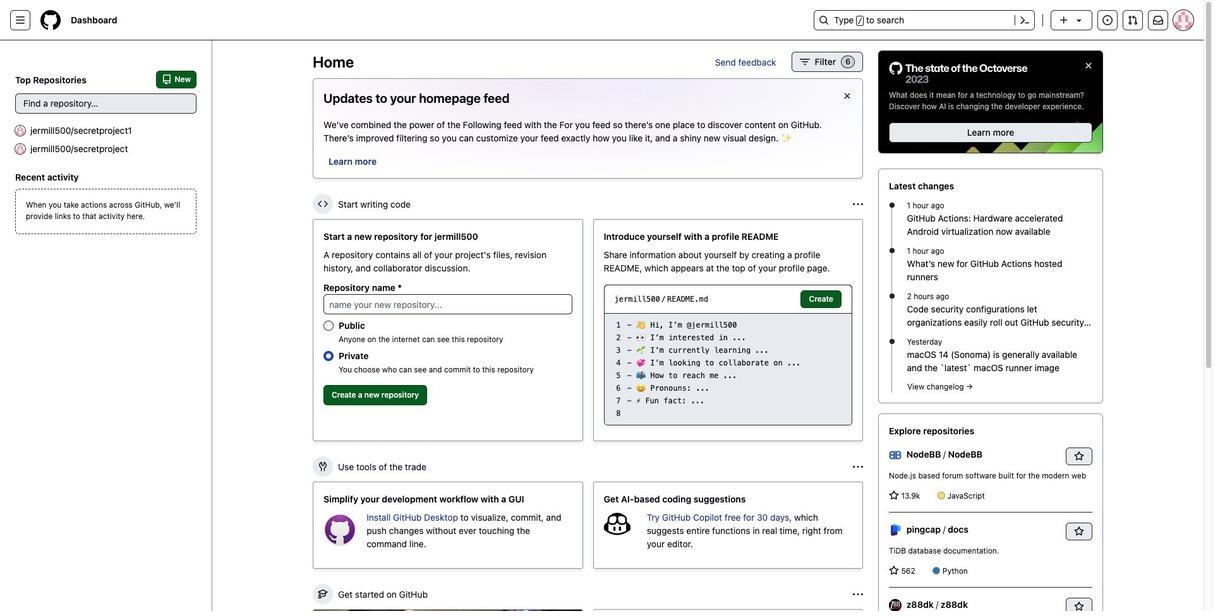 Task type: describe. For each thing, give the bounding box(es) containing it.
get ai-based coding suggestions element
[[593, 482, 863, 569]]

secretproject1 image
[[15, 125, 25, 136]]

issue opened image
[[1103, 15, 1113, 25]]

why am i seeing this? image for the introduce yourself with a profile readme element
[[853, 199, 863, 209]]

@pingcap profile image
[[889, 525, 902, 537]]

plus image
[[1059, 15, 1069, 25]]

github desktop image
[[324, 514, 357, 547]]

star this repository image for @pingcap profile icon
[[1074, 527, 1084, 537]]

secretproject image
[[15, 144, 25, 154]]

github logo image
[[889, 61, 1028, 85]]

@z88dk profile image
[[889, 600, 902, 612]]

@nodebb profile image
[[889, 450, 902, 462]]

why am i seeing this? image for get ai-based coding suggestions 'element'
[[853, 462, 863, 472]]

git pull request image
[[1128, 15, 1138, 25]]

star image for @pingcap profile icon
[[889, 566, 899, 576]]

mortar board image
[[318, 590, 328, 600]]

filter image
[[800, 57, 810, 67]]

what is github? image
[[313, 610, 582, 612]]

2 dot fill image from the top
[[887, 291, 897, 301]]



Task type: locate. For each thing, give the bounding box(es) containing it.
star image for @nodebb profile image
[[889, 491, 899, 501]]

0 vertical spatial why am i seeing this? image
[[853, 199, 863, 209]]

1 vertical spatial star this repository image
[[1074, 527, 1084, 537]]

triangle down image
[[1074, 15, 1084, 25]]

start a new repository element
[[313, 219, 583, 442]]

x image
[[842, 91, 852, 101]]

None radio
[[324, 321, 334, 331], [324, 351, 334, 361], [324, 321, 334, 331], [324, 351, 334, 361]]

introduce yourself with a profile readme element
[[593, 219, 863, 442]]

0 vertical spatial star image
[[889, 491, 899, 501]]

dot fill image
[[887, 200, 897, 210]]

star this repository image
[[1074, 452, 1084, 462], [1074, 527, 1084, 537]]

homepage image
[[40, 10, 61, 30]]

1 star image from the top
[[889, 491, 899, 501]]

try the github flow element
[[593, 610, 863, 612]]

star image up @pingcap profile icon
[[889, 491, 899, 501]]

1 dot fill image from the top
[[887, 246, 897, 256]]

none submit inside the introduce yourself with a profile readme element
[[801, 291, 842, 308]]

explore element
[[878, 51, 1103, 612]]

why am i seeing this? image
[[853, 590, 863, 600]]

star image
[[889, 491, 899, 501], [889, 566, 899, 576]]

what is github? element
[[313, 610, 583, 612]]

star this repository image for @nodebb profile image
[[1074, 452, 1084, 462]]

None submit
[[801, 291, 842, 308]]

1 vertical spatial why am i seeing this? image
[[853, 462, 863, 472]]

dot fill image
[[887, 246, 897, 256], [887, 291, 897, 301], [887, 337, 897, 347]]

notifications image
[[1153, 15, 1163, 25]]

close image
[[1084, 61, 1094, 71]]

3 dot fill image from the top
[[887, 337, 897, 347]]

1 vertical spatial dot fill image
[[887, 291, 897, 301]]

2 star image from the top
[[889, 566, 899, 576]]

name your new repository... text field
[[324, 294, 572, 315]]

explore repositories navigation
[[878, 414, 1103, 612]]

simplify your development workflow with a gui element
[[313, 482, 583, 569]]

1 vertical spatial star image
[[889, 566, 899, 576]]

2 star this repository image from the top
[[1074, 527, 1084, 537]]

command palette image
[[1020, 15, 1030, 25]]

0 vertical spatial dot fill image
[[887, 246, 897, 256]]

2 vertical spatial dot fill image
[[887, 337, 897, 347]]

star this repository image
[[1074, 602, 1084, 612]]

1 why am i seeing this? image from the top
[[853, 199, 863, 209]]

tools image
[[318, 462, 328, 472]]

star image up @z88dk profile image
[[889, 566, 899, 576]]

code image
[[318, 199, 328, 209]]

0 vertical spatial star this repository image
[[1074, 452, 1084, 462]]

Top Repositories search field
[[15, 94, 197, 114]]

1 star this repository image from the top
[[1074, 452, 1084, 462]]

Find a repository… text field
[[15, 94, 197, 114]]

2 why am i seeing this? image from the top
[[853, 462, 863, 472]]

why am i seeing this? image
[[853, 199, 863, 209], [853, 462, 863, 472]]



Task type: vqa. For each thing, say whether or not it's contained in the screenshot.
ON within the benchmark_driver >= 0 detected automatically on sep 11, 2023 (rubygems)   · gemfile
no



